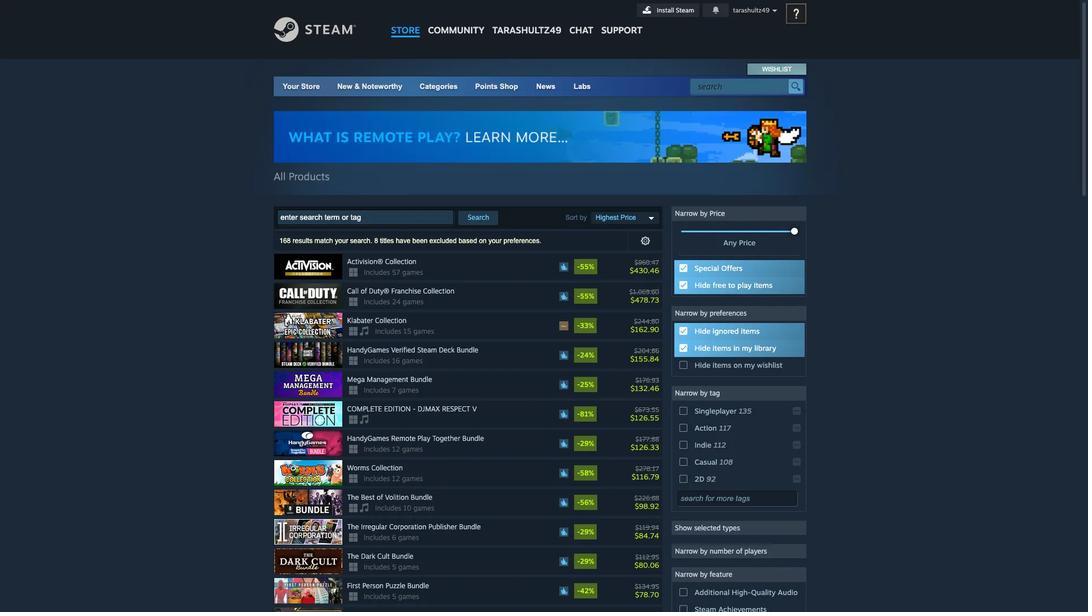 Task type: vqa. For each thing, say whether or not it's contained in the screenshot.
Includes 12 games for $126.33
yes



Task type: locate. For each thing, give the bounding box(es) containing it.
by left preferences
[[701, 309, 708, 318]]

1 vertical spatial my
[[745, 361, 755, 370]]

collection for $162.90
[[375, 317, 407, 325]]

2 includes 5 games from the top
[[364, 593, 419, 601]]

price right highest
[[621, 214, 637, 222]]

112
[[714, 441, 726, 450]]

of left players
[[737, 547, 743, 556]]

12 down remote
[[392, 445, 400, 454]]

by for narrow by price
[[701, 209, 708, 218]]

together
[[433, 434, 461, 443]]

includes 5 games for $80.06
[[364, 563, 419, 572]]

2 12 from the top
[[392, 475, 400, 483]]

games for $132.46
[[398, 386, 419, 395]]

1 the from the top
[[347, 493, 359, 502]]

narrow for any
[[675, 209, 699, 218]]

includes down the best of volition bundle
[[375, 504, 402, 513]]

$134.95
[[635, 583, 660, 591]]

the dark cult bundle
[[347, 552, 414, 561]]

$126.55
[[631, 413, 660, 422]]

on
[[479, 237, 487, 245], [734, 361, 743, 370]]

by left feature
[[701, 571, 708, 579]]

0 vertical spatial the
[[347, 493, 359, 502]]

&
[[355, 82, 360, 91]]

on right based
[[479, 237, 487, 245]]

hide items in my library
[[695, 344, 777, 353]]

klabater collection
[[347, 317, 407, 325]]

narrow for hide
[[675, 309, 699, 318]]

collection right the worms in the left bottom of the page
[[372, 464, 403, 472]]

games down the corporation
[[398, 534, 419, 542]]

$162.90
[[631, 325, 660, 334]]

- for $126.55
[[577, 410, 580, 419]]

1 vertical spatial tarashultz49
[[493, 24, 562, 36]]

games right 57
[[403, 268, 423, 277]]

my left wishlist
[[745, 361, 755, 370]]

- for $84.74
[[577, 528, 580, 537]]

handygames down complete
[[347, 434, 390, 443]]

includes down the dark cult bundle
[[364, 563, 390, 572]]

0 vertical spatial 12
[[392, 445, 400, 454]]

the left irregular
[[347, 523, 359, 531]]

3 hide from the top
[[695, 344, 711, 353]]

hide ignored items
[[695, 327, 760, 336]]

1 vertical spatial -55%
[[577, 292, 595, 301]]

1 vertical spatial includes 5 games
[[364, 593, 419, 601]]

1 vertical spatial the
[[347, 523, 359, 531]]

collection up 57
[[385, 258, 417, 266]]

price for highest price
[[621, 214, 637, 222]]

tarashultz49 inside tarashultz49 link
[[493, 24, 562, 36]]

news link
[[528, 77, 565, 96]]

1 vertical spatial handygames
[[347, 434, 390, 443]]

handygames verified steam deck bundle
[[347, 346, 479, 355]]

1 handygames from the top
[[347, 346, 390, 355]]

3 narrow from the top
[[675, 389, 699, 398]]

0 vertical spatial steam
[[676, 6, 695, 14]]

collection for $116.79
[[372, 464, 403, 472]]

volition
[[385, 493, 409, 502]]

the left dark
[[347, 552, 359, 561]]

- for $162.90
[[577, 322, 580, 330]]

verified
[[391, 346, 416, 355]]

1 vertical spatial of
[[377, 493, 383, 502]]

includes down duty® at the top of page
[[364, 298, 390, 306]]

hide
[[695, 281, 711, 290], [695, 327, 711, 336], [695, 344, 711, 353], [695, 361, 711, 370]]

games down handygames verified steam deck bundle
[[402, 357, 423, 365]]

games up puzzle
[[399, 563, 419, 572]]

the left best
[[347, 493, 359, 502]]

1 vertical spatial includes 12 games
[[364, 475, 423, 483]]

1 12 from the top
[[392, 445, 400, 454]]

by left number
[[701, 547, 708, 556]]

price for any price
[[740, 238, 756, 247]]

2d 92
[[695, 475, 716, 484]]

2 horizontal spatial price
[[740, 238, 756, 247]]

3 the from the top
[[347, 552, 359, 561]]

on down in
[[734, 361, 743, 370]]

5 for $78.70
[[392, 593, 397, 601]]

hide for hide ignored items
[[695, 327, 711, 336]]

your right match
[[335, 237, 348, 245]]

handygames for $126.33
[[347, 434, 390, 443]]

all products
[[274, 170, 330, 183]]

0 vertical spatial 55%
[[580, 263, 595, 271]]

2 the from the top
[[347, 523, 359, 531]]

news
[[537, 82, 556, 91]]

price up any
[[710, 209, 726, 218]]

by right sort on the top of the page
[[580, 214, 587, 222]]

tag
[[710, 389, 720, 398]]

by up "special"
[[701, 209, 708, 218]]

168
[[280, 237, 291, 245]]

includes 12 games
[[364, 445, 423, 454], [364, 475, 423, 483]]

1 your from the left
[[335, 237, 348, 245]]

0 vertical spatial of
[[361, 287, 367, 296]]

1 narrow from the top
[[675, 209, 699, 218]]

games down puzzle
[[399, 593, 419, 601]]

includes 12 games up volition
[[364, 475, 423, 483]]

2 narrow from the top
[[675, 309, 699, 318]]

None text field
[[277, 210, 454, 225], [678, 491, 798, 506], [277, 210, 454, 225], [678, 491, 798, 506]]

includes 5 games down cult
[[364, 563, 419, 572]]

games up volition
[[402, 475, 423, 483]]

1 55% from the top
[[580, 263, 595, 271]]

0 vertical spatial -29%
[[577, 440, 595, 448]]

55% for $478.73
[[580, 292, 595, 301]]

1 hide from the top
[[695, 281, 711, 290]]

the for $80.06
[[347, 552, 359, 561]]

$155.84
[[631, 354, 660, 363]]

klabater
[[347, 317, 373, 325]]

hide down narrow by preferences
[[695, 327, 711, 336]]

-29% down -56%
[[577, 528, 595, 537]]

1 horizontal spatial on
[[734, 361, 743, 370]]

narrow for additional
[[675, 571, 699, 579]]

franchise
[[392, 287, 421, 296]]

5 down the dark cult bundle
[[392, 563, 397, 572]]

hide down hide ignored items
[[695, 344, 711, 353]]

- for $116.79
[[577, 469, 580, 478]]

games for $80.06
[[399, 563, 419, 572]]

includes 12 games down remote
[[364, 445, 423, 454]]

$673.55
[[635, 406, 660, 414]]

by for sort by
[[580, 214, 587, 222]]

3 29% from the top
[[580, 558, 595, 566]]

1 -55% from the top
[[577, 263, 595, 271]]

1 29% from the top
[[580, 440, 595, 448]]

1 vertical spatial -29%
[[577, 528, 595, 537]]

42%
[[580, 587, 595, 596]]

-55% for $478.73
[[577, 292, 595, 301]]

2 5 from the top
[[392, 593, 397, 601]]

12 up volition
[[392, 475, 400, 483]]

handygames
[[347, 346, 390, 355], [347, 434, 390, 443]]

complete
[[347, 405, 382, 413]]

includes for $80.06
[[364, 563, 390, 572]]

games down the handygames remote play together bundle
[[402, 445, 423, 454]]

29% for $126.33
[[580, 440, 595, 448]]

irregular
[[361, 523, 387, 531]]

1 vertical spatial on
[[734, 361, 743, 370]]

highest price link
[[592, 212, 660, 224]]

by for narrow by tag
[[701, 389, 708, 398]]

games for $116.79
[[402, 475, 423, 483]]

2 vertical spatial 29%
[[580, 558, 595, 566]]

0 vertical spatial -55%
[[577, 263, 595, 271]]

1 5 from the top
[[392, 563, 397, 572]]

$177.88 $126.33
[[631, 435, 660, 452]]

indie 112
[[695, 441, 726, 450]]

-29% for $126.33
[[577, 440, 595, 448]]

2 vertical spatial of
[[737, 547, 743, 556]]

the for $98.92
[[347, 493, 359, 502]]

-29% up -58%
[[577, 440, 595, 448]]

games for $84.74
[[398, 534, 419, 542]]

includes 16 games
[[364, 357, 423, 365]]

5 for $80.06
[[392, 563, 397, 572]]

collection up includes 15 games
[[375, 317, 407, 325]]

$116.79
[[632, 472, 660, 481]]

55% up 33%
[[580, 292, 595, 301]]

1 horizontal spatial steam
[[676, 6, 695, 14]]

4 hide from the top
[[695, 361, 711, 370]]

games right 7
[[398, 386, 419, 395]]

mega
[[347, 375, 365, 384]]

1 horizontal spatial your
[[489, 237, 502, 245]]

2 29% from the top
[[580, 528, 595, 537]]

0 horizontal spatial price
[[621, 214, 637, 222]]

hide for hide items in my library
[[695, 344, 711, 353]]

number
[[710, 547, 735, 556]]

preferences.
[[504, 237, 542, 245]]

games for $78.70
[[399, 593, 419, 601]]

-55% up -33%
[[577, 292, 595, 301]]

2 vertical spatial -29%
[[577, 558, 595, 566]]

includes down worms collection
[[364, 475, 390, 483]]

includes down "management"
[[364, 386, 390, 395]]

worms
[[347, 464, 370, 472]]

- for $478.73
[[577, 292, 580, 301]]

2 your from the left
[[489, 237, 502, 245]]

29% for $84.74
[[580, 528, 595, 537]]

$673.55 $126.55
[[631, 406, 660, 422]]

$176.93 $132.46
[[631, 376, 660, 393]]

steam left deck
[[418, 346, 437, 355]]

29% for $80.06
[[580, 558, 595, 566]]

games down franchise
[[403, 298, 424, 306]]

55% down sort by
[[580, 263, 595, 271]]

- for $78.70
[[577, 587, 580, 596]]

includes up worms collection
[[364, 445, 390, 454]]

1 vertical spatial 5
[[392, 593, 397, 601]]

points shop link
[[466, 77, 528, 96]]

10
[[404, 504, 412, 513]]

points
[[476, 82, 498, 91]]

includes for $116.79
[[364, 475, 390, 483]]

steam
[[676, 6, 695, 14], [418, 346, 437, 355]]

sort
[[566, 214, 578, 222]]

-55% down sort by
[[577, 263, 595, 271]]

$278.17 $116.79
[[632, 465, 660, 481]]

includes 7 games
[[364, 386, 419, 395]]

0 vertical spatial my
[[742, 344, 753, 353]]

my for on
[[745, 361, 755, 370]]

games right 10
[[414, 504, 435, 513]]

categories
[[420, 82, 458, 91]]

$177.88
[[636, 435, 660, 443]]

2 hide from the top
[[695, 327, 711, 336]]

0 vertical spatial 29%
[[580, 440, 595, 448]]

based
[[459, 237, 477, 245]]

indie
[[695, 441, 712, 450]]

0 vertical spatial handygames
[[347, 346, 390, 355]]

includes 5 games down first person puzzle bundle
[[364, 593, 419, 601]]

29% up 58%
[[580, 440, 595, 448]]

includes for $155.84
[[364, 357, 390, 365]]

hide for hide items on my wishlist
[[695, 361, 711, 370]]

includes down irregular
[[364, 534, 390, 542]]

1 -29% from the top
[[577, 440, 595, 448]]

includes for $478.73
[[364, 298, 390, 306]]

$132.46
[[631, 384, 660, 393]]

- for $132.46
[[577, 381, 580, 389]]

your right based
[[489, 237, 502, 245]]

includes down person
[[364, 593, 390, 601]]

community link
[[424, 0, 489, 41]]

shop
[[500, 82, 519, 91]]

includes down activision® collection
[[364, 268, 390, 277]]

by left tag
[[701, 389, 708, 398]]

includes 15 games
[[375, 327, 435, 336]]

2 handygames from the top
[[347, 434, 390, 443]]

of right best
[[377, 493, 383, 502]]

1 vertical spatial 29%
[[580, 528, 595, 537]]

includes left 16
[[364, 357, 390, 365]]

2 includes 12 games from the top
[[364, 475, 423, 483]]

my
[[742, 344, 753, 353], [745, 361, 755, 370]]

puzzle
[[386, 582, 406, 590]]

2 -55% from the top
[[577, 292, 595, 301]]

the irregular corporation publisher bundle
[[347, 523, 481, 531]]

-56%
[[577, 499, 595, 507]]

remote
[[391, 434, 416, 443]]

0 horizontal spatial your
[[335, 237, 348, 245]]

3 -29% from the top
[[577, 558, 595, 566]]

steam right install
[[676, 6, 695, 14]]

additional
[[695, 588, 730, 597]]

12
[[392, 445, 400, 454], [392, 475, 400, 483]]

1 vertical spatial steam
[[418, 346, 437, 355]]

0 vertical spatial includes 12 games
[[364, 445, 423, 454]]

price right any
[[740, 238, 756, 247]]

-
[[577, 263, 580, 271], [577, 292, 580, 301], [577, 322, 580, 330], [577, 351, 580, 360], [577, 381, 580, 389], [413, 405, 416, 413], [577, 410, 580, 419], [577, 440, 580, 448], [577, 469, 580, 478], [577, 499, 580, 507], [577, 528, 580, 537], [577, 558, 580, 566], [577, 587, 580, 596]]

deck
[[439, 346, 455, 355]]

1 vertical spatial 12
[[392, 475, 400, 483]]

of
[[361, 287, 367, 296], [377, 493, 383, 502], [737, 547, 743, 556]]

29% down the 56% on the bottom
[[580, 528, 595, 537]]

1 horizontal spatial tarashultz49
[[734, 6, 770, 14]]

0 vertical spatial includes 5 games
[[364, 563, 419, 572]]

includes 5 games for $78.70
[[364, 593, 419, 601]]

$84.74
[[635, 531, 660, 540]]

additional high-quality audio
[[695, 588, 798, 597]]

2 -29% from the top
[[577, 528, 595, 537]]

the for $84.74
[[347, 523, 359, 531]]

0 vertical spatial 5
[[392, 563, 397, 572]]

hide up narrow by tag
[[695, 361, 711, 370]]

games for $126.33
[[402, 445, 423, 454]]

any price
[[724, 238, 756, 247]]

1 includes 5 games from the top
[[364, 563, 419, 572]]

of right call
[[361, 287, 367, 296]]

handygames up includes 16 games
[[347, 346, 390, 355]]

-29% up -42%
[[577, 558, 595, 566]]

5 down puzzle
[[392, 593, 397, 601]]

0 horizontal spatial on
[[479, 237, 487, 245]]

5 narrow from the top
[[675, 571, 699, 579]]

1 horizontal spatial of
[[377, 493, 383, 502]]

55%
[[580, 263, 595, 271], [580, 292, 595, 301]]

games for $155.84
[[402, 357, 423, 365]]

hide left free
[[695, 281, 711, 290]]

0 horizontal spatial tarashultz49
[[493, 24, 562, 36]]

1 vertical spatial 55%
[[580, 292, 595, 301]]

-29% for $80.06
[[577, 558, 595, 566]]

29% up 42%
[[580, 558, 595, 566]]

2 vertical spatial the
[[347, 552, 359, 561]]

2 55% from the top
[[580, 292, 595, 301]]

1 includes 12 games from the top
[[364, 445, 423, 454]]

new & noteworthy link
[[338, 82, 403, 91]]

my right in
[[742, 344, 753, 353]]



Task type: describe. For each thing, give the bounding box(es) containing it.
bundle right together
[[463, 434, 484, 443]]

collection right franchise
[[423, 287, 455, 296]]

your store link
[[283, 82, 320, 91]]

$244.80
[[635, 317, 660, 325]]

- for $80.06
[[577, 558, 580, 566]]

by for narrow by feature
[[701, 571, 708, 579]]

hide free to play items
[[695, 281, 773, 290]]

play
[[738, 281, 752, 290]]

by for narrow by number of players
[[701, 547, 708, 556]]

- for $430.46
[[577, 263, 580, 271]]

2 horizontal spatial of
[[737, 547, 743, 556]]

call
[[347, 287, 359, 296]]

includes for $132.46
[[364, 386, 390, 395]]

noteworthy
[[362, 82, 403, 91]]

bundle up 10
[[411, 493, 433, 502]]

- for $126.33
[[577, 440, 580, 448]]

casual 108
[[695, 458, 733, 467]]

$430.46
[[630, 266, 660, 275]]

show
[[675, 524, 693, 533]]

singleplayer 135
[[695, 407, 752, 416]]

hide for hide free to play items
[[695, 281, 711, 290]]

narrow by preferences
[[675, 309, 747, 318]]

bundle right deck
[[457, 346, 479, 355]]

items down hide items in my library
[[713, 361, 732, 370]]

0 vertical spatial tarashultz49
[[734, 6, 770, 14]]

support
[[602, 24, 643, 36]]

includes 12 games for $126.33
[[364, 445, 423, 454]]

my for in
[[742, 344, 753, 353]]

ignored
[[713, 327, 739, 336]]

$176.93
[[636, 376, 660, 384]]

items left in
[[713, 344, 732, 353]]

search.
[[350, 237, 373, 245]]

bundle up the djmax at the left
[[411, 375, 432, 384]]

edition
[[384, 405, 411, 413]]

management
[[367, 375, 409, 384]]

activision® collection
[[347, 258, 417, 266]]

-29% for $84.74
[[577, 528, 595, 537]]

types
[[723, 524, 741, 533]]

$204.86 $155.84
[[631, 347, 660, 363]]

feature
[[710, 571, 733, 579]]

labs
[[574, 82, 591, 91]]

new
[[338, 82, 353, 91]]

audio
[[778, 588, 798, 597]]

bundle right cult
[[392, 552, 414, 561]]

offers
[[722, 264, 743, 273]]

2d
[[695, 475, 705, 484]]

games right 15
[[414, 327, 435, 336]]

djmax
[[418, 405, 440, 413]]

store
[[301, 82, 320, 91]]

respect
[[442, 405, 471, 413]]

92
[[707, 475, 716, 484]]

high-
[[732, 588, 752, 597]]

- for $98.92
[[577, 499, 580, 507]]

cult
[[378, 552, 390, 561]]

33%
[[580, 322, 594, 330]]

install steam
[[657, 6, 695, 14]]

0 horizontal spatial of
[[361, 287, 367, 296]]

12 for $126.33
[[392, 445, 400, 454]]

hide items on my wishlist
[[695, 361, 783, 370]]

includes down the klabater collection
[[375, 327, 402, 336]]

items right the 'play'
[[754, 281, 773, 290]]

includes for $78.70
[[364, 593, 390, 601]]

points shop
[[476, 82, 519, 91]]

worms collection
[[347, 464, 403, 472]]

categories link
[[420, 82, 458, 91]]

tarashultz49 link
[[489, 0, 566, 41]]

1 horizontal spatial price
[[710, 209, 726, 218]]

0 horizontal spatial steam
[[418, 346, 437, 355]]

chat link
[[566, 0, 598, 39]]

in
[[734, 344, 740, 353]]

store
[[391, 24, 420, 36]]

includes for $126.33
[[364, 445, 390, 454]]

58%
[[580, 469, 595, 478]]

$960.47
[[635, 258, 660, 266]]

any
[[724, 238, 737, 247]]

first
[[347, 582, 361, 590]]

57
[[392, 268, 401, 277]]

games for $478.73
[[403, 298, 424, 306]]

- for $155.84
[[577, 351, 580, 360]]

v
[[473, 405, 477, 413]]

$244.80 $162.90
[[631, 317, 660, 334]]

duty®
[[369, 287, 390, 296]]

$478.73
[[631, 295, 660, 304]]

includes 10 games
[[375, 504, 435, 513]]

55% for $430.46
[[580, 263, 595, 271]]

community
[[428, 24, 485, 36]]

108
[[720, 458, 733, 467]]

-55% for $430.46
[[577, 263, 595, 271]]

your
[[283, 82, 299, 91]]

handygames for $155.84
[[347, 346, 390, 355]]

4 narrow from the top
[[675, 547, 699, 556]]

search text field
[[699, 79, 787, 94]]

includes 57 games
[[364, 268, 423, 277]]

$1,069.60
[[630, 288, 660, 296]]

install steam link
[[638, 3, 700, 17]]

excluded
[[430, 237, 457, 245]]

8
[[375, 237, 378, 245]]

publisher
[[429, 523, 457, 531]]

search
[[468, 213, 490, 222]]

81%
[[580, 410, 594, 419]]

0 vertical spatial on
[[479, 237, 487, 245]]

casual
[[695, 458, 718, 467]]

$1,069.60 $478.73
[[630, 288, 660, 304]]

135
[[739, 407, 752, 416]]

by for narrow by preferences
[[701, 309, 708, 318]]

includes for $84.74
[[364, 534, 390, 542]]

includes 12 games for $116.79
[[364, 475, 423, 483]]

bundle right puzzle
[[408, 582, 429, 590]]

players
[[745, 547, 768, 556]]

-58%
[[577, 469, 595, 478]]

games for $430.46
[[403, 268, 423, 277]]

-81%
[[577, 410, 594, 419]]

narrow by tag
[[675, 389, 720, 398]]

$78.70
[[636, 590, 660, 599]]

12 for $116.79
[[392, 475, 400, 483]]

first person puzzle bundle
[[347, 582, 429, 590]]

$98.92
[[635, 502, 660, 511]]

all
[[274, 170, 286, 183]]

collection for $430.46
[[385, 258, 417, 266]]

$960.47 $430.46
[[630, 258, 660, 275]]

action
[[695, 424, 717, 433]]

$204.86
[[635, 347, 660, 355]]

includes for $430.46
[[364, 268, 390, 277]]

bundle right publisher
[[459, 523, 481, 531]]

free
[[713, 281, 727, 290]]

-24%
[[577, 351, 595, 360]]

show selected types
[[675, 524, 741, 533]]

mega management bundle
[[347, 375, 432, 384]]

highest price
[[596, 214, 637, 222]]

complete edition - djmax respect v
[[347, 405, 477, 413]]

168 results match your search. 8 titles have been excluded based on your preferences.
[[280, 237, 542, 245]]

$226.68 $98.92
[[635, 494, 660, 511]]

items up hide items in my library
[[742, 327, 760, 336]]



